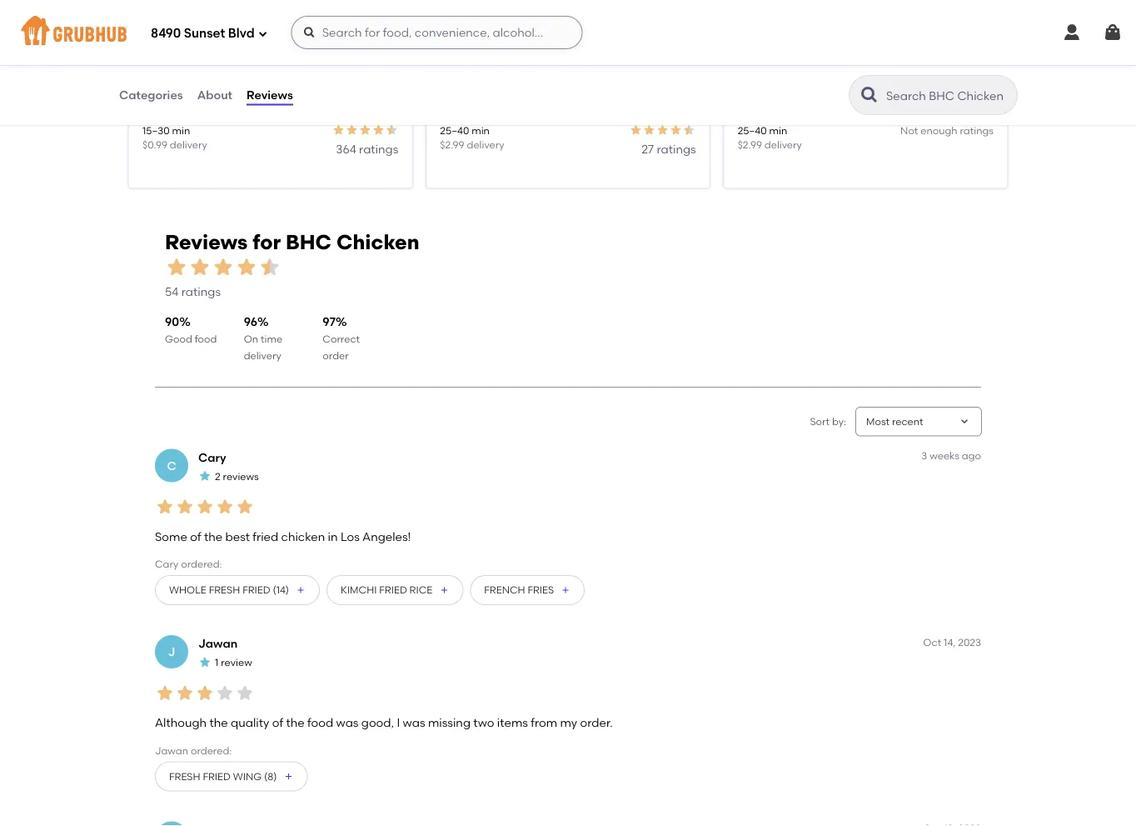 Task type: vqa. For each thing, say whether or not it's contained in the screenshot.
mango lemonade image
no



Task type: locate. For each thing, give the bounding box(es) containing it.
plus icon image for french fries
[[561, 585, 571, 595]]

0 horizontal spatial of
[[190, 529, 201, 543]]

fried left (14)
[[243, 584, 271, 596]]

reviews
[[247, 88, 293, 102], [165, 230, 248, 254]]

2 min from the left
[[472, 124, 490, 136]]

3
[[922, 450, 928, 462]]

364 ratings
[[336, 142, 399, 156]]

fried
[[243, 584, 271, 596], [379, 584, 407, 596], [203, 770, 231, 782]]

0 horizontal spatial min
[[172, 124, 190, 136]]

chicken up 15–30 min $0.99 delivery
[[166, 103, 206, 115]]

min for 364 ratings
[[172, 124, 190, 136]]

min inside 15–30 min $0.99 delivery
[[172, 124, 190, 136]]

0 vertical spatial food
[[195, 333, 217, 345]]

1 horizontal spatial min
[[472, 124, 490, 136]]

1 vertical spatial ordered:
[[191, 744, 232, 756]]

1 vertical spatial reviews
[[165, 230, 248, 254]]

plus icon image right fries
[[561, 585, 571, 595]]

25–40 min $2.99 delivery
[[440, 124, 505, 151], [738, 124, 803, 151]]

fresh fried wing (8) button
[[155, 761, 308, 791]]

1 vertical spatial jawan
[[155, 744, 188, 756]]

ratings right "27" at the top
[[657, 142, 697, 156]]

jawan up 1
[[198, 636, 238, 651]]

0 vertical spatial jawan
[[198, 636, 238, 651]]

2 reviews
[[215, 470, 259, 482]]

1 horizontal spatial 25–40 min $2.99 delivery
[[738, 124, 803, 151]]

plus icon image inside french fries button
[[561, 585, 571, 595]]

0 vertical spatial ordered:
[[181, 558, 222, 570]]

reviews up 54 ratings
[[165, 230, 248, 254]]

two
[[474, 716, 495, 730]]

oct 14, 2023
[[924, 636, 982, 648]]

cafe amara logo image
[[725, 0, 1008, 97]]

fried for kimchi fried rice
[[379, 584, 407, 596]]

star icon image
[[332, 123, 345, 137], [345, 123, 359, 137], [359, 123, 372, 137], [372, 123, 385, 137], [385, 123, 399, 137], [385, 123, 399, 137], [630, 123, 643, 137], [643, 123, 657, 137], [657, 123, 670, 137], [670, 123, 683, 137], [683, 123, 697, 137], [683, 123, 697, 137], [165, 255, 188, 279], [188, 255, 212, 279], [212, 255, 235, 279], [235, 255, 258, 279], [258, 255, 282, 279], [258, 255, 282, 279], [198, 469, 212, 482], [155, 497, 175, 517], [175, 497, 195, 517], [195, 497, 215, 517], [215, 497, 235, 517], [235, 497, 255, 517], [198, 655, 212, 669], [155, 683, 175, 703], [175, 683, 195, 703], [195, 683, 215, 703], [215, 683, 235, 703], [235, 683, 255, 703]]

90 good food
[[165, 314, 217, 345]]

1 vertical spatial food
[[308, 716, 334, 730]]

ratings right 54
[[182, 284, 221, 299]]

fried for fresh fried wing (8)
[[203, 770, 231, 782]]

0 horizontal spatial was
[[336, 716, 359, 730]]

was
[[336, 716, 359, 730], [403, 716, 426, 730]]

fried
[[253, 529, 279, 543]]

ratings right 364
[[359, 142, 399, 156]]

plus icon image inside fresh fried wing (8) button
[[284, 771, 294, 781]]

1 review
[[215, 657, 252, 669]]

fresh inside fresh fried wing (8) button
[[169, 770, 200, 782]]

fried left wing
[[203, 770, 231, 782]]

was left good,
[[336, 716, 359, 730]]

1 horizontal spatial was
[[403, 716, 426, 730]]

0 horizontal spatial $2.99
[[440, 139, 465, 151]]

1 vertical spatial of
[[272, 716, 283, 730]]

plus icon image right (14)
[[296, 585, 306, 595]]

french fries button
[[470, 575, 585, 605]]

of right quality
[[272, 716, 283, 730]]

plus icon image for kimchi fried rice
[[439, 585, 449, 595]]

1 vertical spatial chicken
[[337, 230, 420, 254]]

of
[[190, 529, 201, 543], [272, 716, 283, 730]]

0 horizontal spatial jawan
[[155, 744, 188, 756]]

2 was from the left
[[403, 716, 426, 730]]

2 horizontal spatial fried
[[379, 584, 407, 596]]

min
[[172, 124, 190, 136], [472, 124, 490, 136], [770, 124, 788, 136]]

ihop logo image
[[129, 0, 412, 97]]

food inside 90 good food
[[195, 333, 217, 345]]

plus icon image right rice
[[439, 585, 449, 595]]

in
[[328, 529, 338, 543]]

kimchi fried rice button
[[327, 575, 464, 605]]

1 horizontal spatial jawan
[[198, 636, 238, 651]]

1 horizontal spatial $2.99
[[738, 139, 763, 151]]

1 vertical spatial cary
[[155, 558, 179, 570]]

subscription pass image
[[143, 103, 159, 116]]

ordered: for the
[[191, 744, 232, 756]]

3 weeks ago
[[922, 450, 982, 462]]

1 horizontal spatial 25–40
[[738, 124, 767, 136]]

ago
[[963, 450, 982, 462]]

plus icon image inside whole fresh fried (14) button
[[296, 585, 306, 595]]

sort by:
[[811, 415, 847, 427]]

of right some
[[190, 529, 201, 543]]

fresh down jawan ordered:
[[169, 770, 200, 782]]

27
[[642, 142, 654, 156]]

svg image
[[1063, 23, 1083, 43], [1104, 23, 1124, 43], [303, 26, 316, 39], [258, 29, 268, 39]]

sort
[[811, 415, 830, 427]]

ratings for 27 ratings
[[657, 142, 697, 156]]

0 horizontal spatial fresh
[[169, 770, 200, 782]]

cary for cary ordered:
[[155, 558, 179, 570]]

missing
[[428, 716, 471, 730]]

not enough ratings
[[901, 124, 994, 136]]

0 horizontal spatial 25–40
[[440, 124, 470, 136]]

delivery
[[170, 139, 207, 151], [467, 139, 505, 151], [765, 139, 803, 151], [244, 350, 281, 362]]

cary
[[198, 450, 226, 464], [155, 558, 179, 570]]

Search for food, convenience, alcohol... search field
[[291, 16, 583, 49]]

ordered: up 'whole'
[[181, 558, 222, 570]]

los
[[341, 529, 360, 543]]

the
[[204, 529, 223, 543], [210, 716, 228, 730], [286, 716, 305, 730]]

96
[[244, 314, 258, 328]]

2023
[[959, 636, 982, 648]]

cary ordered:
[[155, 558, 222, 570]]

order
[[323, 350, 349, 362]]

0 horizontal spatial fried
[[203, 770, 231, 782]]

1 horizontal spatial of
[[272, 716, 283, 730]]

chicken right bhc
[[337, 230, 420, 254]]

0 horizontal spatial 25–40 min $2.99 delivery
[[440, 124, 505, 151]]

good,
[[362, 716, 394, 730]]

order.
[[581, 716, 613, 730]]

Search BHC Chicken search field
[[885, 88, 1013, 103]]

ordered: up fresh fried wing (8)
[[191, 744, 232, 756]]

good
[[165, 333, 192, 345]]

jawan down although on the left of page
[[155, 744, 188, 756]]

0 vertical spatial reviews
[[247, 88, 293, 102]]

25–40
[[440, 124, 470, 136], [738, 124, 767, 136]]

reviews right about in the left of the page
[[247, 88, 293, 102]]

food
[[195, 333, 217, 345], [308, 716, 334, 730]]

jawan for jawan
[[198, 636, 238, 651]]

8490
[[151, 26, 181, 41]]

0 vertical spatial chicken
[[166, 103, 206, 115]]

0 vertical spatial cary
[[198, 450, 226, 464]]

$2.99
[[440, 139, 465, 151], [738, 139, 763, 151]]

cary down some
[[155, 558, 179, 570]]

although the quality of the food was good, i was missing two items from my order.
[[155, 716, 613, 730]]

fresh inside whole fresh fried (14) button
[[209, 584, 240, 596]]

27 ratings
[[642, 142, 697, 156]]

plus icon image
[[296, 585, 306, 595], [439, 585, 449, 595], [561, 585, 571, 595], [284, 771, 294, 781]]

1 horizontal spatial cary
[[198, 450, 226, 464]]

food right "good"
[[195, 333, 217, 345]]

ratings
[[961, 124, 994, 136], [359, 142, 399, 156], [657, 142, 697, 156], [182, 284, 221, 299]]

97 correct order
[[323, 314, 360, 362]]

fried left rice
[[379, 584, 407, 596]]

categories
[[119, 88, 183, 102]]

plus icon image right (8)
[[284, 771, 294, 781]]

enough
[[921, 124, 958, 136]]

the right quality
[[286, 716, 305, 730]]

jawan
[[198, 636, 238, 651], [155, 744, 188, 756]]

whole fresh fried (14)
[[169, 584, 289, 596]]

plus icon image inside kimchi fried rice button
[[439, 585, 449, 595]]

was right i
[[403, 716, 426, 730]]

fresh
[[209, 584, 240, 596], [169, 770, 200, 782]]

ordered:
[[181, 558, 222, 570], [191, 744, 232, 756]]

bhc
[[286, 230, 332, 254]]

the left best
[[204, 529, 223, 543]]

time
[[261, 333, 283, 345]]

0 horizontal spatial cary
[[155, 558, 179, 570]]

2 horizontal spatial min
[[770, 124, 788, 136]]

some of the best fried chicken in los angeles!
[[155, 529, 411, 543]]

1 was from the left
[[336, 716, 359, 730]]

kimchi fried rice
[[341, 584, 433, 596]]

chicken
[[166, 103, 206, 115], [337, 230, 420, 254]]

54
[[165, 284, 179, 299]]

ordered: for of
[[181, 558, 222, 570]]

0 horizontal spatial food
[[195, 333, 217, 345]]

cary up the 2
[[198, 450, 226, 464]]

1 min from the left
[[172, 124, 190, 136]]

food left good,
[[308, 716, 334, 730]]

reviews inside button
[[247, 88, 293, 102]]

search icon image
[[860, 85, 880, 105]]

fresh right 'whole'
[[209, 584, 240, 596]]

0 vertical spatial fresh
[[209, 584, 240, 596]]

ihop
[[143, 81, 177, 98]]

15–30 min $0.99 delivery
[[143, 124, 207, 151]]

1 vertical spatial fresh
[[169, 770, 200, 782]]

1 horizontal spatial fresh
[[209, 584, 240, 596]]

3 min from the left
[[770, 124, 788, 136]]

recent
[[893, 415, 924, 427]]

main navigation navigation
[[0, 0, 1137, 65]]

1 horizontal spatial food
[[308, 716, 334, 730]]

some
[[155, 529, 187, 543]]

for
[[253, 230, 281, 254]]

plus icon image for whole fresh fried (14)
[[296, 585, 306, 595]]

fresh fried wing (8)
[[169, 770, 277, 782]]



Task type: describe. For each thing, give the bounding box(es) containing it.
ratings right enough
[[961, 124, 994, 136]]

weeks
[[930, 450, 960, 462]]

j
[[168, 645, 175, 659]]

(8)
[[264, 770, 277, 782]]

$0.99
[[143, 139, 168, 151]]

96 on time delivery
[[244, 314, 283, 362]]

(14)
[[273, 584, 289, 596]]

min for 27 ratings
[[472, 124, 490, 136]]

ratings for 54 ratings
[[182, 284, 221, 299]]

1 horizontal spatial chicken
[[337, 230, 420, 254]]

2 25–40 from the left
[[738, 124, 767, 136]]

1 $2.99 from the left
[[440, 139, 465, 151]]

97
[[323, 314, 336, 328]]

sunset
[[184, 26, 225, 41]]

0 vertical spatial of
[[190, 529, 201, 543]]

reviews for bhc chicken
[[165, 230, 420, 254]]

correct
[[323, 333, 360, 345]]

i
[[397, 716, 400, 730]]

not
[[901, 124, 919, 136]]

mcdonald's logo image
[[427, 0, 710, 97]]

ihop link
[[143, 80, 399, 99]]

1
[[215, 657, 219, 669]]

1 horizontal spatial fried
[[243, 584, 271, 596]]

french
[[484, 584, 526, 596]]

blvd
[[228, 26, 255, 41]]

review
[[221, 657, 252, 669]]

plus icon image for fresh fried wing (8)
[[284, 771, 294, 781]]

categories button
[[118, 65, 184, 125]]

8490 sunset blvd
[[151, 26, 255, 41]]

french fries
[[484, 584, 554, 596]]

2 25–40 min $2.99 delivery from the left
[[738, 124, 803, 151]]

2
[[215, 470, 221, 482]]

the left quality
[[210, 716, 228, 730]]

most recent
[[867, 415, 924, 427]]

c
[[167, 458, 176, 473]]

jawan for jawan ordered:
[[155, 744, 188, 756]]

kimchi
[[341, 584, 377, 596]]

364
[[336, 142, 357, 156]]

delivery inside 15–30 min $0.99 delivery
[[170, 139, 207, 151]]

ratings for 364 ratings
[[359, 142, 399, 156]]

quality
[[231, 716, 269, 730]]

from
[[531, 716, 558, 730]]

Sort by: field
[[867, 414, 924, 429]]

most
[[867, 415, 890, 427]]

reviews for reviews for bhc chicken
[[165, 230, 248, 254]]

whole fresh fried (14) button
[[155, 575, 320, 605]]

about button
[[196, 65, 233, 125]]

whole
[[169, 584, 207, 596]]

0 horizontal spatial chicken
[[166, 103, 206, 115]]

1 25–40 from the left
[[440, 124, 470, 136]]

54 ratings
[[165, 284, 221, 299]]

1 25–40 min $2.99 delivery from the left
[[440, 124, 505, 151]]

chicken
[[281, 529, 325, 543]]

items
[[497, 716, 528, 730]]

wing
[[233, 770, 262, 782]]

2 $2.99 from the left
[[738, 139, 763, 151]]

cary for cary
[[198, 450, 226, 464]]

fries
[[528, 584, 554, 596]]

my
[[560, 716, 578, 730]]

rice
[[410, 584, 433, 596]]

although
[[155, 716, 207, 730]]

14,
[[944, 636, 956, 648]]

15–30
[[143, 124, 170, 136]]

90
[[165, 314, 179, 328]]

best
[[226, 529, 250, 543]]

reviews
[[223, 470, 259, 482]]

oct
[[924, 636, 942, 648]]

caret down icon image
[[959, 415, 972, 428]]

delivery inside "96 on time delivery"
[[244, 350, 281, 362]]

on
[[244, 333, 258, 345]]

reviews button
[[246, 65, 294, 125]]

about
[[197, 88, 233, 102]]

by:
[[833, 415, 847, 427]]

jawan ordered:
[[155, 744, 232, 756]]

angeles!
[[363, 529, 411, 543]]

reviews for reviews
[[247, 88, 293, 102]]



